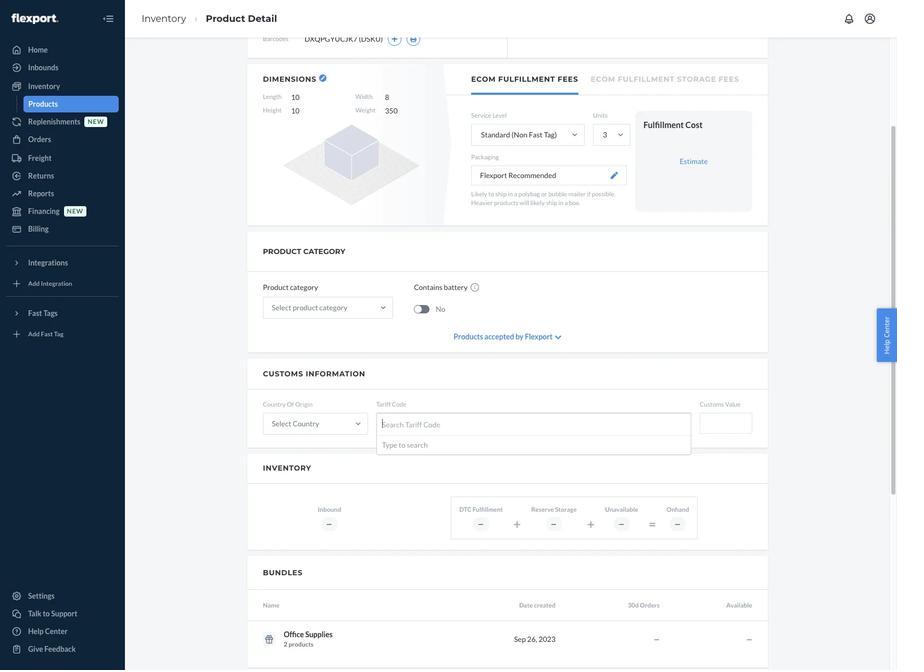Task type: vqa. For each thing, say whether or not it's contained in the screenshot.
rightmost the 'returns'
no



Task type: describe. For each thing, give the bounding box(es) containing it.
― for reserve storage
[[551, 520, 558, 528]]

search tariff code
[[382, 420, 441, 429]]

length
[[263, 93, 282, 101]]

1 vertical spatial help center
[[28, 627, 68, 636]]

30d orders
[[629, 602, 660, 610]]

0 vertical spatial in
[[508, 190, 513, 198]]

tag
[[54, 331, 64, 338]]

add fast tag
[[28, 331, 64, 338]]

fulfillment cost
[[644, 120, 703, 130]]

ecom for ecom fulfillment storage fees
[[591, 75, 616, 84]]

storage inside tab
[[678, 75, 717, 84]]

fees inside "tab"
[[558, 75, 579, 84]]

open account menu image
[[865, 13, 877, 25]]

polybag
[[519, 190, 541, 198]]

contains battery
[[414, 283, 468, 292]]

office supplies 2 products
[[284, 631, 333, 649]]

reports link
[[6, 186, 119, 202]]

standard (non fast tag)
[[482, 130, 557, 139]]

unavailable
[[606, 506, 639, 514]]

chevron down image
[[556, 334, 562, 341]]

onhand
[[667, 506, 690, 514]]

0 vertical spatial category
[[290, 283, 318, 292]]

settings
[[28, 592, 55, 601]]

fast tags
[[28, 309, 58, 318]]

freight link
[[6, 150, 119, 167]]

weight
[[356, 106, 376, 114]]

flexport inside button
[[481, 171, 508, 180]]

print image
[[410, 36, 418, 42]]

2 + from the left
[[588, 517, 595, 532]]

1 10 from the top
[[291, 93, 300, 102]]

date
[[520, 602, 533, 610]]

customs information
[[263, 369, 366, 379]]

supplies
[[306, 631, 333, 640]]

1 vertical spatial storage
[[556, 506, 577, 514]]

2
[[284, 641, 288, 649]]

flexport recommended button
[[472, 166, 627, 186]]

to for type
[[399, 441, 406, 450]]

inbound
[[318, 506, 341, 514]]

dxqpgyucjk7 (dsku)
[[305, 34, 383, 43]]

(dsku)
[[359, 34, 383, 43]]

or
[[542, 190, 548, 198]]

search
[[407, 441, 428, 450]]

350
[[385, 106, 398, 115]]

30d
[[629, 602, 639, 610]]

will
[[520, 199, 530, 207]]

estimate link
[[680, 157, 709, 166]]

likely
[[472, 190, 488, 198]]

fulfillment for dtc fulfillment
[[473, 506, 503, 514]]

to for likely
[[489, 190, 495, 198]]

=
[[649, 517, 657, 532]]

width
[[356, 93, 373, 101]]

0 horizontal spatial tariff
[[377, 401, 391, 409]]

add fast tag link
[[6, 326, 119, 343]]

units
[[594, 112, 608, 119]]

category
[[304, 247, 346, 256]]

product detail link
[[206, 13, 277, 24]]

close navigation image
[[102, 13, 115, 25]]

give feedback
[[28, 645, 76, 654]]

no
[[436, 305, 446, 313]]

3
[[603, 130, 608, 139]]

tariff code
[[377, 401, 407, 409]]

fulfillment for ecom fulfillment storage fees
[[618, 75, 675, 84]]

fast inside add fast tag link
[[41, 331, 53, 338]]

origin
[[295, 401, 313, 409]]

inbounds
[[28, 63, 59, 72]]

pencil alt image
[[321, 76, 325, 80]]

1 horizontal spatial flexport
[[525, 332, 553, 341]]

new for financing
[[67, 208, 83, 215]]

accepted
[[485, 332, 515, 341]]

1 + from the left
[[514, 517, 521, 532]]

orders link
[[6, 131, 119, 148]]

26,
[[528, 635, 538, 644]]

0 vertical spatial fast
[[529, 130, 543, 139]]

ecom fulfillment fees
[[472, 75, 579, 84]]

1 vertical spatial country
[[293, 420, 320, 428]]

billing link
[[6, 221, 119, 238]]

fast inside fast tags dropdown button
[[28, 309, 42, 318]]

give feedback button
[[6, 642, 119, 658]]

center inside button
[[883, 316, 892, 338]]

2 10 from the top
[[291, 106, 300, 115]]

available
[[727, 602, 753, 610]]

add integration
[[28, 280, 72, 288]]

support
[[51, 610, 77, 619]]

tags
[[43, 309, 58, 318]]

height
[[263, 106, 282, 114]]

0 vertical spatial code
[[392, 401, 407, 409]]

select for select country
[[272, 420, 292, 428]]

1 horizontal spatial ship
[[546, 199, 558, 207]]

returns link
[[6, 168, 119, 184]]

2 vertical spatial inventory
[[263, 464, 312, 473]]

integrations button
[[6, 255, 119, 272]]

product for product detail
[[206, 13, 245, 24]]

1 horizontal spatial a
[[565, 199, 568, 207]]

financing
[[28, 207, 60, 216]]

cost
[[686, 120, 703, 130]]

add for add fast tag
[[28, 331, 40, 338]]

1 — from the left
[[654, 635, 660, 644]]

1 vertical spatial inventory
[[28, 82, 60, 91]]

feedback
[[44, 645, 76, 654]]

1 horizontal spatial tariff
[[406, 420, 422, 429]]

mailer
[[569, 190, 586, 198]]

freight
[[28, 154, 52, 163]]

add for add integration
[[28, 280, 40, 288]]

sep
[[515, 635, 526, 644]]

pen image
[[611, 172, 619, 179]]

dimensions
[[263, 75, 317, 84]]

home
[[28, 45, 48, 54]]

2023
[[539, 635, 556, 644]]

2 — from the left
[[747, 635, 753, 644]]

select product category
[[272, 303, 348, 312]]

inbounds link
[[6, 59, 119, 76]]



Task type: locate. For each thing, give the bounding box(es) containing it.
0 horizontal spatial products
[[28, 100, 58, 108]]

products inside office supplies 2 products
[[289, 641, 314, 649]]

― for inbound
[[326, 520, 333, 528]]

10 right height
[[291, 106, 300, 115]]

0 horizontal spatial category
[[290, 283, 318, 292]]

― down inbound
[[326, 520, 333, 528]]

ecom up the service
[[472, 75, 496, 84]]

0 horizontal spatial —
[[654, 635, 660, 644]]

ecom for ecom fulfillment fees
[[472, 75, 496, 84]]

0 horizontal spatial help center
[[28, 627, 68, 636]]

0 horizontal spatial a
[[515, 190, 518, 198]]

0 horizontal spatial orders
[[28, 135, 51, 144]]

2 ecom from the left
[[591, 75, 616, 84]]

1 vertical spatial products
[[289, 641, 314, 649]]

products for products accepted by flexport
[[454, 332, 484, 341]]

flexport down packaging
[[481, 171, 508, 180]]

1 vertical spatial to
[[399, 441, 406, 450]]

reserve storage
[[532, 506, 577, 514]]

0 horizontal spatial center
[[45, 627, 68, 636]]

to for talk
[[43, 610, 50, 619]]

of
[[287, 401, 294, 409]]

product detail
[[206, 13, 277, 24]]

heavier
[[472, 199, 493, 207]]

products down office
[[289, 641, 314, 649]]

1 horizontal spatial storage
[[678, 75, 717, 84]]

customs for customs value
[[700, 401, 725, 409]]

help center button
[[878, 309, 898, 362]]

2 fees from the left
[[719, 75, 740, 84]]

box.
[[570, 199, 581, 207]]

fast left tags
[[28, 309, 42, 318]]

code
[[392, 401, 407, 409], [424, 420, 441, 429]]

products inside likely to ship in a polybag or bubble mailer if possible. heavier products will likely ship in a box.
[[495, 199, 519, 207]]

reports
[[28, 189, 54, 198]]

0 vertical spatial products
[[495, 199, 519, 207]]

― down dtc fulfillment
[[478, 520, 485, 528]]

+
[[514, 517, 521, 532], [588, 517, 595, 532]]

packaging
[[472, 153, 499, 161]]

customs value
[[700, 401, 741, 409]]

select
[[272, 303, 292, 312], [272, 420, 292, 428]]

1 vertical spatial code
[[424, 420, 441, 429]]

orders up the freight
[[28, 135, 51, 144]]

0 vertical spatial select
[[272, 303, 292, 312]]

0 vertical spatial inventory
[[142, 13, 186, 24]]

to
[[489, 190, 495, 198], [399, 441, 406, 450], [43, 610, 50, 619]]

1 horizontal spatial help center
[[883, 316, 892, 354]]

1 vertical spatial flexport
[[525, 332, 553, 341]]

tab list containing ecom fulfillment fees
[[447, 64, 769, 95]]

fulfillment inside ecom fulfillment storage fees tab
[[618, 75, 675, 84]]

products left accepted
[[454, 332, 484, 341]]

to inside "button"
[[43, 610, 50, 619]]

help inside button
[[883, 340, 892, 354]]

by
[[516, 332, 524, 341]]

1 vertical spatial add
[[28, 331, 40, 338]]

1 vertical spatial orders
[[641, 602, 660, 610]]

ecom fulfillment storage fees tab
[[591, 64, 740, 93]]

product category
[[263, 283, 318, 292]]

settings link
[[6, 588, 119, 605]]

add integration link
[[6, 276, 119, 292]]

0 vertical spatial orders
[[28, 135, 51, 144]]

1 horizontal spatial ecom
[[591, 75, 616, 84]]

to right likely
[[489, 190, 495, 198]]

ecom up units at the top of page
[[591, 75, 616, 84]]

1 vertical spatial 10
[[291, 106, 300, 115]]

1 horizontal spatial products
[[454, 332, 484, 341]]

country of origin
[[263, 401, 313, 409]]

storage right reserve
[[556, 506, 577, 514]]

— down the available
[[747, 635, 753, 644]]

2 add from the top
[[28, 331, 40, 338]]

plus image
[[392, 36, 398, 42]]

products left will
[[495, 199, 519, 207]]

sep 26, 2023
[[515, 635, 556, 644]]

1 add from the top
[[28, 280, 40, 288]]

information
[[306, 369, 366, 379]]

customs up "country of origin"
[[263, 369, 304, 379]]

inventory link inside breadcrumbs navigation
[[142, 13, 186, 24]]

country down origin
[[293, 420, 320, 428]]

fulfillment for ecom fulfillment fees
[[499, 75, 556, 84]]

integration
[[41, 280, 72, 288]]

10 down dimensions
[[291, 93, 300, 102]]

a left box.
[[565, 199, 568, 207]]

select down "country of origin"
[[272, 420, 292, 428]]

ecom inside ecom fulfillment fees "tab"
[[472, 75, 496, 84]]

0 horizontal spatial inventory link
[[6, 78, 119, 95]]

new down products link
[[88, 118, 104, 126]]

flexport logo image
[[11, 13, 58, 24]]

0 vertical spatial storage
[[678, 75, 717, 84]]

in
[[508, 190, 513, 198], [559, 199, 564, 207]]

inventory inside breadcrumbs navigation
[[142, 13, 186, 24]]

― down onhand
[[675, 520, 682, 528]]

fulfillment
[[499, 75, 556, 84], [618, 75, 675, 84], [644, 120, 685, 130], [473, 506, 503, 514]]

orders
[[28, 135, 51, 144], [641, 602, 660, 610]]

product
[[293, 303, 318, 312]]

― for dtc fulfillment
[[478, 520, 485, 528]]

ship down bubble
[[546, 199, 558, 207]]

1 horizontal spatial orders
[[641, 602, 660, 610]]

add down fast tags
[[28, 331, 40, 338]]

8
[[385, 93, 390, 102]]

0 horizontal spatial flexport
[[481, 171, 508, 180]]

select for select product category
[[272, 303, 292, 312]]

0 vertical spatial country
[[263, 401, 286, 409]]

1 horizontal spatial code
[[424, 420, 441, 429]]

1 horizontal spatial product
[[263, 283, 289, 292]]

inventory
[[142, 13, 186, 24], [28, 82, 60, 91], [263, 464, 312, 473]]

0 vertical spatial help center
[[883, 316, 892, 354]]

help center link
[[6, 624, 119, 640]]

― for onhand
[[675, 520, 682, 528]]

likely to ship in a polybag or bubble mailer if possible. heavier products will likely ship in a box.
[[472, 190, 616, 207]]

product category
[[263, 247, 346, 256]]

0 vertical spatial product
[[206, 13, 245, 24]]

0 horizontal spatial country
[[263, 401, 286, 409]]

2 vertical spatial to
[[43, 610, 50, 619]]

service
[[472, 112, 492, 119]]

created
[[535, 602, 556, 610]]

storage up cost
[[678, 75, 717, 84]]

a left polybag
[[515, 190, 518, 198]]

2 horizontal spatial inventory
[[263, 464, 312, 473]]

1 horizontal spatial inventory
[[142, 13, 186, 24]]

2 vertical spatial fast
[[41, 331, 53, 338]]

bubble
[[549, 190, 568, 198]]

5 ― from the left
[[675, 520, 682, 528]]

tab list
[[447, 64, 769, 95]]

1 vertical spatial help
[[28, 627, 44, 636]]

― down reserve storage
[[551, 520, 558, 528]]

1 horizontal spatial in
[[559, 199, 564, 207]]

1 vertical spatial center
[[45, 627, 68, 636]]

product
[[263, 247, 302, 256]]

0 vertical spatial products
[[28, 100, 58, 108]]

0 vertical spatial new
[[88, 118, 104, 126]]

select down product category
[[272, 303, 292, 312]]

breadcrumbs navigation
[[133, 3, 286, 34]]

2 horizontal spatial to
[[489, 190, 495, 198]]

product for product category
[[263, 283, 289, 292]]

0 horizontal spatial storage
[[556, 506, 577, 514]]

in down bubble
[[559, 199, 564, 207]]

0 vertical spatial customs
[[263, 369, 304, 379]]

None text field
[[700, 413, 753, 434]]

bundles
[[263, 568, 303, 578]]

1 vertical spatial tariff
[[406, 420, 422, 429]]

1 vertical spatial fast
[[28, 309, 42, 318]]

1 horizontal spatial category
[[320, 303, 348, 312]]

1 horizontal spatial fees
[[719, 75, 740, 84]]

fees inside tab
[[719, 75, 740, 84]]

1 horizontal spatial customs
[[700, 401, 725, 409]]

1 horizontal spatial new
[[88, 118, 104, 126]]

products accepted by flexport
[[454, 332, 553, 341]]

ecom inside ecom fulfillment storage fees tab
[[591, 75, 616, 84]]

1 horizontal spatial +
[[588, 517, 595, 532]]

8 height
[[263, 93, 390, 114]]

1 horizontal spatial help
[[883, 340, 892, 354]]

0 vertical spatial add
[[28, 280, 40, 288]]

center
[[883, 316, 892, 338], [45, 627, 68, 636]]

battery
[[444, 283, 468, 292]]

1 vertical spatial new
[[67, 208, 83, 215]]

0 horizontal spatial ship
[[496, 190, 507, 198]]

add left integration in the top left of the page
[[28, 280, 40, 288]]

3 ― from the left
[[551, 520, 558, 528]]

country left of
[[263, 401, 286, 409]]

0 vertical spatial center
[[883, 316, 892, 338]]

fast
[[529, 130, 543, 139], [28, 309, 42, 318], [41, 331, 53, 338]]

tariff up search
[[377, 401, 391, 409]]

0 vertical spatial flexport
[[481, 171, 508, 180]]

products for products
[[28, 100, 58, 108]]

0 vertical spatial help
[[883, 340, 892, 354]]

1 vertical spatial ship
[[546, 199, 558, 207]]

recommended
[[509, 171, 557, 180]]

products up replenishments
[[28, 100, 58, 108]]

category up product
[[290, 283, 318, 292]]

product inside breadcrumbs navigation
[[206, 13, 245, 24]]

flexport right by on the right of the page
[[525, 332, 553, 341]]

2 select from the top
[[272, 420, 292, 428]]

― for unavailable
[[619, 520, 626, 528]]

orders right 30d
[[641, 602, 660, 610]]

—
[[654, 635, 660, 644], [747, 635, 753, 644]]

detail
[[248, 13, 277, 24]]

date created
[[520, 602, 556, 610]]

ship
[[496, 190, 507, 198], [546, 199, 558, 207]]

1 vertical spatial in
[[559, 199, 564, 207]]

value
[[726, 401, 741, 409]]

1 horizontal spatial —
[[747, 635, 753, 644]]

0 horizontal spatial product
[[206, 13, 245, 24]]

― down unavailable
[[619, 520, 626, 528]]

contains
[[414, 283, 443, 292]]

reserve
[[532, 506, 554, 514]]

1 select from the top
[[272, 303, 292, 312]]

1 horizontal spatial to
[[399, 441, 406, 450]]

0 horizontal spatial +
[[514, 517, 521, 532]]

1 fees from the left
[[558, 75, 579, 84]]

customs for customs information
[[263, 369, 304, 379]]

1 vertical spatial customs
[[700, 401, 725, 409]]

tariff right search
[[406, 420, 422, 429]]

new for replenishments
[[88, 118, 104, 126]]

tag)
[[544, 130, 557, 139]]

0 horizontal spatial new
[[67, 208, 83, 215]]

1 ― from the left
[[326, 520, 333, 528]]

estimate
[[680, 157, 709, 166]]

1 vertical spatial inventory link
[[6, 78, 119, 95]]

a
[[515, 190, 518, 198], [565, 199, 568, 207]]

2 ― from the left
[[478, 520, 485, 528]]

to inside likely to ship in a polybag or bubble mailer if possible. heavier products will likely ship in a box.
[[489, 190, 495, 198]]

None field
[[382, 415, 385, 434]]

0 horizontal spatial ecom
[[472, 75, 496, 84]]

ecom fulfillment storage fees
[[591, 75, 740, 84]]

flexport recommended
[[481, 171, 557, 180]]

new
[[88, 118, 104, 126], [67, 208, 83, 215]]

fast left 'tag)'
[[529, 130, 543, 139]]

open notifications image
[[844, 13, 856, 25]]

fulfillment inside ecom fulfillment fees "tab"
[[499, 75, 556, 84]]

dtc fulfillment
[[460, 506, 503, 514]]

0 horizontal spatial fees
[[558, 75, 579, 84]]

0 horizontal spatial products
[[289, 641, 314, 649]]

0 vertical spatial inventory link
[[142, 13, 186, 24]]

to right talk
[[43, 610, 50, 619]]

fast tags button
[[6, 305, 119, 322]]

likely
[[531, 199, 545, 207]]

in left polybag
[[508, 190, 513, 198]]

1 vertical spatial category
[[320, 303, 348, 312]]

0 horizontal spatial inventory
[[28, 82, 60, 91]]

customs left value
[[700, 401, 725, 409]]

to right the type
[[399, 441, 406, 450]]

home link
[[6, 42, 119, 58]]

0 horizontal spatial help
[[28, 627, 44, 636]]

select country
[[272, 420, 320, 428]]

1 horizontal spatial center
[[883, 316, 892, 338]]

fast left tag
[[41, 331, 53, 338]]

talk to support button
[[6, 606, 119, 623]]

products link
[[23, 96, 119, 113]]

0 vertical spatial to
[[489, 190, 495, 198]]

1 vertical spatial select
[[272, 420, 292, 428]]

1 ecom from the left
[[472, 75, 496, 84]]

4 ― from the left
[[619, 520, 626, 528]]

1 horizontal spatial inventory link
[[142, 13, 186, 24]]

product down product
[[263, 283, 289, 292]]

1 vertical spatial a
[[565, 199, 568, 207]]

category right product
[[320, 303, 348, 312]]

type to search
[[382, 441, 428, 450]]

type
[[382, 441, 398, 450]]

dxqpgyucjk7
[[305, 34, 358, 43]]

1 vertical spatial product
[[263, 283, 289, 292]]

1 horizontal spatial products
[[495, 199, 519, 207]]

0 horizontal spatial in
[[508, 190, 513, 198]]

— down 30d orders
[[654, 635, 660, 644]]

1 horizontal spatial country
[[293, 420, 320, 428]]

0 horizontal spatial to
[[43, 610, 50, 619]]

ecom fulfillment fees tab
[[472, 64, 579, 95]]

product left detail at the top left of page
[[206, 13, 245, 24]]

help center
[[883, 316, 892, 354], [28, 627, 68, 636]]

customs
[[263, 369, 304, 379], [700, 401, 725, 409]]

level
[[493, 112, 507, 119]]

0 vertical spatial ship
[[496, 190, 507, 198]]

new down reports link
[[67, 208, 83, 215]]

help center inside button
[[883, 316, 892, 354]]

0 horizontal spatial code
[[392, 401, 407, 409]]

(non
[[512, 130, 528, 139]]

products
[[495, 199, 519, 207], [289, 641, 314, 649]]

ship right likely
[[496, 190, 507, 198]]

0 vertical spatial a
[[515, 190, 518, 198]]



